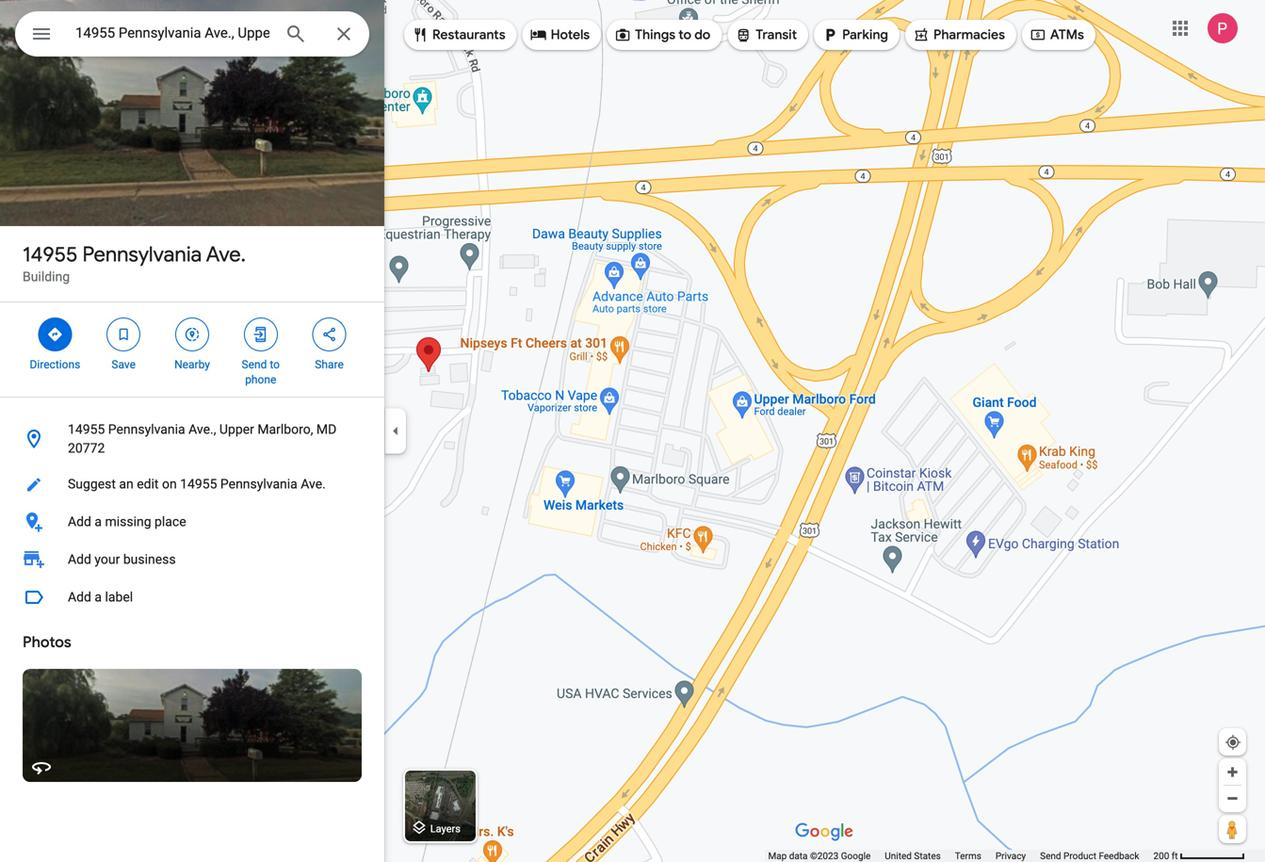 Task type: vqa. For each thing, say whether or not it's contained in the screenshot.
Sun, Nov 26 element
no



Task type: locate. For each thing, give the bounding box(es) containing it.
1 vertical spatial 14955
[[68, 422, 105, 437]]

14955 up 20772
[[68, 422, 105, 437]]

send product feedback
[[1041, 851, 1140, 862]]

pennsylvania inside 14955 pennsylvania ave. building
[[82, 241, 202, 268]]

to
[[679, 26, 692, 43], [270, 358, 280, 371]]


[[184, 324, 201, 345]]

 hotels
[[530, 25, 590, 45]]

send for send product feedback
[[1041, 851, 1062, 862]]

united states button
[[885, 850, 941, 862]]

a inside 'button'
[[95, 514, 102, 530]]

add inside button
[[68, 589, 91, 605]]


[[252, 324, 269, 345]]

0 vertical spatial to
[[679, 26, 692, 43]]

footer containing map data ©2023 google
[[768, 850, 1154, 862]]

add
[[68, 514, 91, 530], [68, 552, 91, 567], [68, 589, 91, 605]]

your
[[95, 552, 120, 567]]

collapse side panel image
[[385, 421, 406, 442]]

1 horizontal spatial ave.
[[301, 476, 326, 492]]

a left the missing
[[95, 514, 102, 530]]

2 vertical spatial 14955
[[180, 476, 217, 492]]

 atms
[[1030, 25, 1085, 45]]

add left label
[[68, 589, 91, 605]]

200
[[1154, 851, 1170, 862]]

to inside  things to do
[[679, 26, 692, 43]]

a left label
[[95, 589, 102, 605]]

ave.
[[206, 241, 246, 268], [301, 476, 326, 492]]

pennsylvania
[[82, 241, 202, 268], [108, 422, 185, 437], [220, 476, 298, 492]]

1 add from the top
[[68, 514, 91, 530]]

show your location image
[[1225, 734, 1242, 751]]

0 vertical spatial a
[[95, 514, 102, 530]]

1 vertical spatial pennsylvania
[[108, 422, 185, 437]]

a
[[95, 514, 102, 530], [95, 589, 102, 605]]

add inside 'button'
[[68, 514, 91, 530]]

send product feedback button
[[1041, 850, 1140, 862]]

2 vertical spatial add
[[68, 589, 91, 605]]

1 horizontal spatial send
[[1041, 851, 1062, 862]]

place
[[155, 514, 186, 530]]

pennsylvania up edit
[[108, 422, 185, 437]]

suggest
[[68, 476, 116, 492]]

add left your
[[68, 552, 91, 567]]

ave.,
[[189, 422, 216, 437]]

0 horizontal spatial ave.
[[206, 241, 246, 268]]

to left do
[[679, 26, 692, 43]]

send up phone
[[242, 358, 267, 371]]

1 vertical spatial a
[[95, 589, 102, 605]]

14955 up building
[[23, 241, 78, 268]]

a inside button
[[95, 589, 102, 605]]

0 vertical spatial send
[[242, 358, 267, 371]]

united
[[885, 851, 912, 862]]

pennsylvania inside 14955 pennsylvania ave., upper marlboro, md 20772
[[108, 422, 185, 437]]

google maps element
[[0, 0, 1266, 862]]

pennsylvania up 
[[82, 241, 202, 268]]

actions for 14955 pennsylvania ave. region
[[0, 303, 385, 397]]

footer inside the "google maps" element
[[768, 850, 1154, 862]]

send inside button
[[1041, 851, 1062, 862]]

14955 inside 14955 pennsylvania ave. building
[[23, 241, 78, 268]]

1 vertical spatial add
[[68, 552, 91, 567]]


[[913, 25, 930, 45]]

states
[[915, 851, 941, 862]]

transit
[[756, 26, 797, 43]]

0 vertical spatial add
[[68, 514, 91, 530]]

1 vertical spatial send
[[1041, 851, 1062, 862]]

add down suggest at left bottom
[[68, 514, 91, 530]]

send
[[242, 358, 267, 371], [1041, 851, 1062, 862]]

14955 for ave.,
[[68, 422, 105, 437]]

add for add a missing place
[[68, 514, 91, 530]]


[[321, 324, 338, 345]]

pennsylvania down the upper
[[220, 476, 298, 492]]

ft
[[1172, 851, 1178, 862]]

feedback
[[1099, 851, 1140, 862]]

marlboro,
[[258, 422, 313, 437]]

on
[[162, 476, 177, 492]]

share
[[315, 358, 344, 371]]

map
[[768, 851, 787, 862]]

14955 for ave.
[[23, 241, 78, 268]]

 parking
[[822, 25, 889, 45]]

restaurants
[[433, 26, 506, 43]]

google account: payton hansen  
(payton.hansen@adept.ai) image
[[1208, 13, 1238, 43]]

footer
[[768, 850, 1154, 862]]

1 vertical spatial to
[[270, 358, 280, 371]]

md
[[317, 422, 337, 437]]

terms button
[[955, 850, 982, 862]]

to inside the "send to phone"
[[270, 358, 280, 371]]

send inside the "send to phone"
[[242, 358, 267, 371]]

1 a from the top
[[95, 514, 102, 530]]

terms
[[955, 851, 982, 862]]

data
[[789, 851, 808, 862]]

14955 inside 14955 pennsylvania ave., upper marlboro, md 20772
[[68, 422, 105, 437]]

add your business link
[[0, 541, 385, 579]]

pharmacies
[[934, 26, 1005, 43]]

suggest an edit on 14955 pennsylvania ave.
[[68, 476, 326, 492]]

0 horizontal spatial to
[[270, 358, 280, 371]]


[[735, 25, 752, 45]]

send to phone
[[242, 358, 280, 386]]

200 ft
[[1154, 851, 1178, 862]]

to up phone
[[270, 358, 280, 371]]

send left product
[[1041, 851, 1062, 862]]

edit
[[137, 476, 159, 492]]

1 vertical spatial ave.
[[301, 476, 326, 492]]


[[822, 25, 839, 45]]


[[1030, 25, 1047, 45]]


[[30, 20, 53, 48]]

add your business
[[68, 552, 176, 567]]

zoom out image
[[1226, 792, 1240, 806]]

2 add from the top
[[68, 552, 91, 567]]

product
[[1064, 851, 1097, 862]]

0 vertical spatial ave.
[[206, 241, 246, 268]]

2 vertical spatial pennsylvania
[[220, 476, 298, 492]]

0 horizontal spatial send
[[242, 358, 267, 371]]

None field
[[75, 22, 270, 44]]

business
[[123, 552, 176, 567]]

14955
[[23, 241, 78, 268], [68, 422, 105, 437], [180, 476, 217, 492]]

layers
[[430, 823, 461, 835]]

3 add from the top
[[68, 589, 91, 605]]

0 vertical spatial pennsylvania
[[82, 241, 202, 268]]

 transit
[[735, 25, 797, 45]]

2 a from the top
[[95, 589, 102, 605]]

photos
[[23, 633, 71, 652]]

1 horizontal spatial to
[[679, 26, 692, 43]]

14955 right on
[[180, 476, 217, 492]]

0 vertical spatial 14955
[[23, 241, 78, 268]]



Task type: describe. For each thing, give the bounding box(es) containing it.
 search field
[[15, 11, 369, 60]]

20772
[[68, 441, 105, 456]]

14955 pennsylvania ave., upper marlboro, md 20772
[[68, 422, 337, 456]]


[[412, 25, 429, 45]]

add a label
[[68, 589, 133, 605]]

pennsylvania for ave.
[[82, 241, 202, 268]]

ave. inside button
[[301, 476, 326, 492]]


[[615, 25, 632, 45]]


[[115, 324, 132, 345]]

add for add a label
[[68, 589, 91, 605]]


[[530, 25, 547, 45]]

do
[[695, 26, 711, 43]]

14955 pennsylvania ave. building
[[23, 241, 246, 285]]

suggest an edit on 14955 pennsylvania ave. button
[[0, 466, 385, 503]]

parking
[[843, 26, 889, 43]]

building
[[23, 269, 70, 285]]

pennsylvania for ave.,
[[108, 422, 185, 437]]

a for missing
[[95, 514, 102, 530]]

send for send to phone
[[242, 358, 267, 371]]

add for add your business
[[68, 552, 91, 567]]

missing
[[105, 514, 151, 530]]

privacy button
[[996, 850, 1026, 862]]


[[47, 324, 64, 345]]

label
[[105, 589, 133, 605]]

 button
[[15, 11, 68, 60]]

a for label
[[95, 589, 102, 605]]

atms
[[1051, 26, 1085, 43]]

an
[[119, 476, 134, 492]]

show street view coverage image
[[1219, 815, 1247, 843]]

©2023
[[810, 851, 839, 862]]

none field inside "14955 pennsylvania ave., upper marlboro, md 20772" field
[[75, 22, 270, 44]]

 pharmacies
[[913, 25, 1005, 45]]

zoom in image
[[1226, 765, 1240, 779]]

add a missing place
[[68, 514, 186, 530]]

phone
[[245, 373, 276, 386]]

 restaurants
[[412, 25, 506, 45]]

directions
[[30, 358, 80, 371]]

14955 Pennsylvania Ave., Upper Marlboro, MD 20772 field
[[15, 11, 369, 57]]

 things to do
[[615, 25, 711, 45]]

nearby
[[174, 358, 210, 371]]

privacy
[[996, 851, 1026, 862]]

things
[[635, 26, 676, 43]]

google
[[841, 851, 871, 862]]

map data ©2023 google
[[768, 851, 871, 862]]

14955 pennsylvania ave. main content
[[0, 0, 385, 862]]

add a label button
[[0, 579, 385, 616]]

ave. inside 14955 pennsylvania ave. building
[[206, 241, 246, 268]]

upper
[[219, 422, 254, 437]]

save
[[112, 358, 136, 371]]

200 ft button
[[1154, 851, 1246, 862]]

add a missing place button
[[0, 503, 385, 541]]

hotels
[[551, 26, 590, 43]]

14955 pennsylvania ave., upper marlboro, md 20772 button
[[0, 413, 385, 466]]

united states
[[885, 851, 941, 862]]



